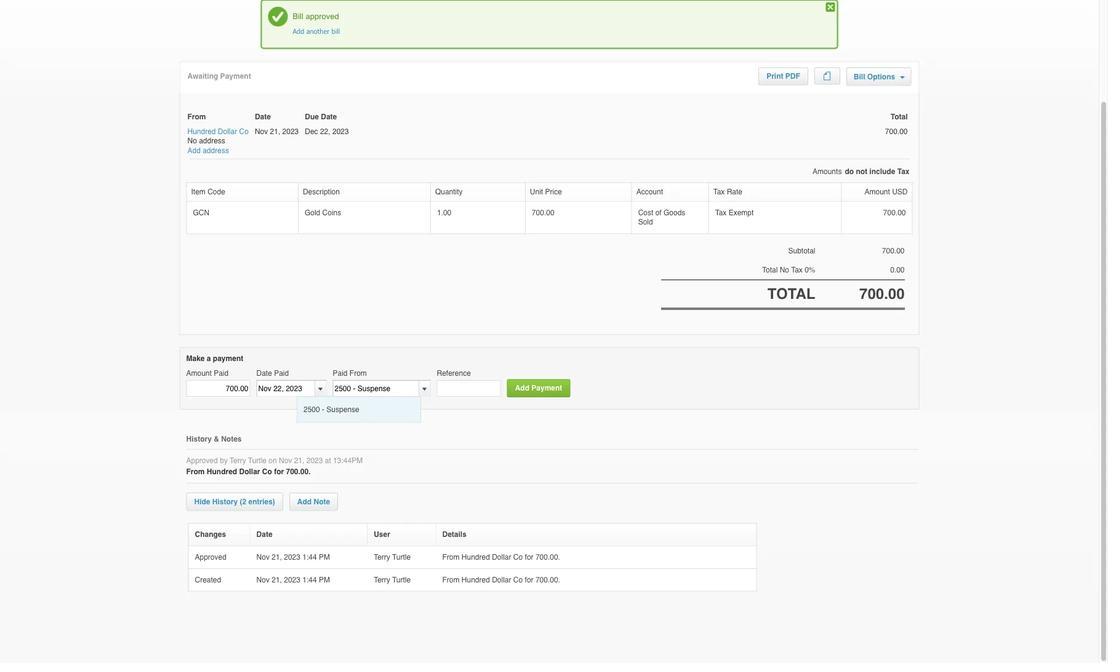 Task type: vqa. For each thing, say whether or not it's contained in the screenshot.


Task type: locate. For each thing, give the bounding box(es) containing it.
terry inside approved by terry turtle on nov 21, 2023 at 13:44pm from hundred dollar co for 700.00.
[[230, 457, 246, 465]]

1 vertical spatial from hundred dollar co for 700.00.
[[442, 576, 562, 585]]

1 horizontal spatial total
[[891, 113, 908, 122]]

for inside approved by terry turtle on nov 21, 2023 at 13:44pm from hundred dollar co for 700.00.
[[274, 468, 284, 477]]

1 vertical spatial payment
[[531, 385, 562, 393]]

700.00 down unit price
[[532, 209, 554, 217]]

0 vertical spatial amount
[[865, 188, 890, 197]]

nov 21, 2023 1:44 pm for created
[[256, 576, 332, 585]]

paid up suspense
[[333, 370, 348, 378]]

amounts do not include tax
[[813, 167, 910, 176]]

2 vertical spatial turtle
[[392, 576, 411, 585]]

0 vertical spatial bill
[[293, 12, 303, 21]]

tax left 'exempt'
[[715, 209, 727, 217]]

21,
[[270, 127, 280, 136], [294, 457, 304, 465], [272, 554, 282, 562], [272, 576, 282, 585]]

approved left by
[[186, 457, 218, 465]]

0 horizontal spatial payment
[[220, 72, 251, 81]]

bill left options
[[854, 73, 865, 82]]

total for total 700.00
[[891, 113, 908, 122]]

700.00 down usd in the right top of the page
[[883, 209, 906, 217]]

1 paid from the left
[[214, 370, 229, 378]]

1 vertical spatial terry
[[374, 554, 390, 562]]

2 horizontal spatial paid
[[333, 370, 348, 378]]

2 from hundred dollar co for 700.00. from the top
[[442, 576, 562, 585]]

bill for approved
[[293, 12, 303, 21]]

0 vertical spatial turtle
[[248, 457, 267, 465]]

nov 21, 2023 1:44 pm for approved
[[256, 554, 332, 562]]

address up add address link
[[199, 137, 225, 146]]

amount down include
[[865, 188, 890, 197]]

approved for approved
[[195, 554, 229, 562]]

bill up add another bill link
[[293, 12, 303, 21]]

address
[[199, 137, 225, 146], [203, 147, 229, 155]]

0 horizontal spatial amount
[[186, 370, 212, 378]]

usd
[[892, 188, 908, 197]]

1 vertical spatial nov 21, 2023 1:44 pm
[[256, 576, 332, 585]]

nov 21, 2023 1:44 pm
[[256, 554, 332, 562], [256, 576, 332, 585]]

None text field
[[333, 381, 419, 397]]

no up add address link
[[187, 137, 197, 146]]

total
[[891, 113, 908, 122], [762, 266, 778, 274]]

price
[[545, 188, 562, 197]]

note
[[314, 498, 330, 507]]

approved
[[186, 457, 218, 465], [195, 554, 229, 562]]

terry turtle
[[374, 554, 413, 562], [374, 576, 413, 585]]

2 terry turtle from the top
[[374, 576, 413, 585]]

1 vertical spatial total
[[762, 266, 778, 274]]

700.00.
[[286, 468, 311, 477], [535, 554, 560, 562], [535, 576, 560, 585]]

700.00 up 0.00
[[882, 247, 905, 256]]

turtle for approved
[[392, 554, 411, 562]]

1 vertical spatial amount
[[186, 370, 212, 378]]

2 pm from the top
[[319, 576, 330, 585]]

1 horizontal spatial paid
[[274, 370, 289, 378]]

2 vertical spatial terry
[[374, 576, 390, 585]]

2 vertical spatial for
[[525, 576, 533, 585]]

hundred
[[187, 127, 216, 136], [207, 468, 237, 477], [462, 554, 490, 562], [462, 576, 490, 585]]

from inside approved by terry turtle on nov 21, 2023 at 13:44pm from hundred dollar co for 700.00.
[[186, 468, 205, 477]]

exempt
[[729, 209, 754, 217]]

co
[[239, 127, 249, 136], [262, 468, 272, 477], [513, 554, 523, 562], [513, 576, 523, 585]]

0 vertical spatial 1:44
[[302, 554, 317, 562]]

hide history (2 entries) link
[[186, 493, 283, 512]]

1 vertical spatial turtle
[[392, 554, 411, 562]]

tax left rate in the right of the page
[[713, 188, 725, 197]]

13:44pm
[[333, 457, 363, 465]]

date nov 21, 2023 due date dec 22, 2023
[[255, 113, 349, 136]]

0 horizontal spatial paid
[[214, 370, 229, 378]]

2 vertical spatial 700.00.
[[535, 576, 560, 585]]

1 vertical spatial pm
[[319, 576, 330, 585]]

dollar
[[218, 127, 237, 136], [239, 468, 260, 477], [492, 554, 511, 562], [492, 576, 511, 585]]

from hundred dollar co no address add address
[[187, 113, 249, 155]]

1 vertical spatial 700.00.
[[535, 554, 560, 562]]

21, inside approved by terry turtle on nov 21, 2023 at 13:44pm from hundred dollar co for 700.00.
[[294, 457, 304, 465]]

1 vertical spatial 1:44
[[302, 576, 317, 585]]

tax rate
[[713, 188, 742, 197]]

not
[[856, 167, 867, 176]]

gold coins
[[305, 209, 341, 217]]

cost
[[638, 209, 653, 217]]

0 vertical spatial nov 21, 2023 1:44 pm
[[256, 554, 332, 562]]

no inside from hundred dollar co no address add address
[[187, 137, 197, 146]]

amount down make
[[186, 370, 212, 378]]

approved inside approved by terry turtle on nov 21, 2023 at 13:44pm from hundred dollar co for 700.00.
[[186, 457, 218, 465]]

suspense
[[326, 406, 359, 414]]

0 vertical spatial approved
[[186, 457, 218, 465]]

pdf
[[785, 72, 800, 81]]

pm
[[319, 554, 330, 562], [319, 576, 330, 585]]

no up "total"
[[780, 266, 789, 274]]

date
[[255, 113, 271, 122], [321, 113, 337, 122], [256, 370, 272, 378], [256, 531, 272, 540]]

1 vertical spatial bill
[[854, 73, 865, 82]]

total up "total"
[[762, 266, 778, 274]]

turtle
[[248, 457, 267, 465], [392, 554, 411, 562], [392, 576, 411, 585]]

nov right on
[[279, 457, 292, 465]]

1 from hundred dollar co for 700.00. from the top
[[442, 554, 562, 562]]

date up date paid text box
[[256, 370, 272, 378]]

0 horizontal spatial bill
[[293, 12, 303, 21]]

add note
[[297, 498, 330, 507]]

payment
[[220, 72, 251, 81], [531, 385, 562, 393]]

1 terry turtle from the top
[[374, 554, 413, 562]]

1:44 for approved
[[302, 554, 317, 562]]

0 vertical spatial 700.00.
[[286, 468, 311, 477]]

700.00. for approved
[[535, 554, 560, 562]]

1 horizontal spatial history
[[212, 498, 238, 507]]

paid up date paid text box
[[274, 370, 289, 378]]

date right from hundred dollar co no address add address
[[255, 113, 271, 122]]

terry turtle for approved
[[374, 554, 413, 562]]

0 vertical spatial for
[[274, 468, 284, 477]]

1 pm from the top
[[319, 554, 330, 562]]

nov right created
[[256, 576, 270, 585]]

0 horizontal spatial total
[[762, 266, 778, 274]]

1 nov 21, 2023 1:44 pm from the top
[[256, 554, 332, 562]]

0 horizontal spatial no
[[187, 137, 197, 146]]

2 paid from the left
[[274, 370, 289, 378]]

tax
[[897, 167, 910, 176], [713, 188, 725, 197], [715, 209, 727, 217], [791, 266, 803, 274]]

0 vertical spatial history
[[186, 435, 212, 444]]

bill
[[293, 12, 303, 21], [854, 73, 865, 82]]

2 1:44 from the top
[[302, 576, 317, 585]]

address down hundred dollar co link
[[203, 147, 229, 155]]

paid up amount paid text box
[[214, 370, 229, 378]]

options
[[867, 73, 895, 82]]

another
[[306, 27, 329, 36]]

add another bill link
[[293, 27, 340, 36]]

add left another
[[293, 27, 304, 36]]

hundred inside from hundred dollar co no address add address
[[187, 127, 216, 136]]

1 horizontal spatial bill
[[854, 73, 865, 82]]

2023 inside approved by terry turtle on nov 21, 2023 at 13:44pm from hundred dollar co for 700.00.
[[306, 457, 323, 465]]

paid for amount paid
[[214, 370, 229, 378]]

0 vertical spatial no
[[187, 137, 197, 146]]

history left (2
[[212, 498, 238, 507]]

1 vertical spatial terry turtle
[[374, 576, 413, 585]]

no
[[187, 137, 197, 146], [780, 266, 789, 274]]

1 horizontal spatial no
[[780, 266, 789, 274]]

nov
[[255, 127, 268, 136], [279, 457, 292, 465], [256, 554, 270, 562], [256, 576, 270, 585]]

0 vertical spatial terry
[[230, 457, 246, 465]]

0 horizontal spatial history
[[186, 435, 212, 444]]

history
[[186, 435, 212, 444], [212, 498, 238, 507]]

from
[[187, 113, 206, 122], [350, 370, 367, 378], [186, 468, 205, 477], [442, 554, 460, 562], [442, 576, 460, 585]]

total inside "total 700.00"
[[891, 113, 908, 122]]

1 horizontal spatial payment
[[531, 385, 562, 393]]

0 vertical spatial payment
[[220, 72, 251, 81]]

0 vertical spatial total
[[891, 113, 908, 122]]

approved
[[306, 12, 339, 21]]

2 nov 21, 2023 1:44 pm from the top
[[256, 576, 332, 585]]

amount paid
[[186, 370, 229, 378]]

from hundred dollar co for 700.00. for created
[[442, 576, 562, 585]]

payment for add payment
[[531, 385, 562, 393]]

1 vertical spatial approved
[[195, 554, 229, 562]]

payment
[[213, 355, 243, 363]]

add down hundred dollar co link
[[187, 147, 201, 155]]

nov inside the date nov 21, 2023 due date dec 22, 2023
[[255, 127, 268, 136]]

add right "reference" text field
[[515, 385, 529, 393]]

tax up usd in the right top of the page
[[897, 167, 910, 176]]

0 vertical spatial from hundred dollar co for 700.00.
[[442, 554, 562, 562]]

0 vertical spatial terry turtle
[[374, 554, 413, 562]]

date for date
[[256, 531, 272, 540]]

0 vertical spatial pm
[[319, 554, 330, 562]]

amount
[[865, 188, 890, 197], [186, 370, 212, 378]]

nov right hundred dollar co link
[[255, 127, 268, 136]]

1 vertical spatial for
[[525, 554, 533, 562]]

700.00. inside approved by terry turtle on nov 21, 2023 at 13:44pm from hundred dollar co for 700.00.
[[286, 468, 311, 477]]

date down the entries)
[[256, 531, 272, 540]]

quantity
[[435, 188, 463, 197]]

history left &
[[186, 435, 212, 444]]

user
[[374, 531, 390, 540]]

bill inside bill approved add another bill
[[293, 12, 303, 21]]

1 1:44 from the top
[[302, 554, 317, 562]]

approved down changes
[[195, 554, 229, 562]]

total down options
[[891, 113, 908, 122]]

date for date nov 21, 2023 due date dec 22, 2023
[[255, 113, 271, 122]]

include
[[869, 167, 895, 176]]

tax left 0%
[[791, 266, 803, 274]]

1 vertical spatial history
[[212, 498, 238, 507]]

pm for approved
[[319, 554, 330, 562]]

payment for awaiting payment
[[220, 72, 251, 81]]

Amount Paid text field
[[186, 381, 250, 397]]

date up 22,
[[321, 113, 337, 122]]

dec
[[305, 127, 318, 136]]

subtotal
[[788, 247, 815, 256]]

nov down the entries)
[[256, 554, 270, 562]]

1 horizontal spatial amount
[[865, 188, 890, 197]]

0 vertical spatial address
[[199, 137, 225, 146]]

from hundred dollar co for 700.00.
[[442, 554, 562, 562], [442, 576, 562, 585]]



Task type: describe. For each thing, give the bounding box(es) containing it.
0%
[[805, 266, 815, 274]]

3 paid from the left
[[333, 370, 348, 378]]

notes
[[221, 435, 242, 444]]

add address link
[[187, 146, 229, 156]]

hundred dollar co link
[[187, 127, 249, 137]]

item code
[[191, 188, 225, 197]]

account
[[636, 188, 663, 197]]

paid for date paid
[[274, 370, 289, 378]]

awaiting
[[187, 72, 218, 81]]

awaiting payment
[[187, 72, 251, 81]]

add payment
[[515, 385, 562, 393]]

total no tax 0%
[[762, 266, 815, 274]]

terry for created
[[374, 576, 390, 585]]

rate
[[727, 188, 742, 197]]

700.00 down 0.00
[[859, 286, 905, 303]]

gold
[[305, 209, 320, 217]]

item
[[191, 188, 206, 197]]

goods
[[664, 209, 685, 217]]

bill for options
[[854, 73, 865, 82]]

700.00. for created
[[535, 576, 560, 585]]

700.00 up include
[[885, 127, 908, 136]]

on
[[269, 457, 277, 465]]

1:44 for created
[[302, 576, 317, 585]]

changes
[[195, 531, 226, 540]]

code
[[208, 188, 225, 197]]

-
[[322, 406, 324, 414]]

co inside approved by terry turtle on nov 21, 2023 at 13:44pm from hundred dollar co for 700.00.
[[262, 468, 272, 477]]

amount for amount paid
[[186, 370, 212, 378]]

coins
[[322, 209, 341, 217]]

do
[[845, 167, 854, 176]]

nov inside approved by terry turtle on nov 21, 2023 at 13:44pm from hundred dollar co for 700.00.
[[279, 457, 292, 465]]

terry turtle for created
[[374, 576, 413, 585]]

at
[[325, 457, 331, 465]]

1.00
[[437, 209, 451, 217]]

print pdf
[[766, 72, 800, 81]]

paid from
[[333, 370, 367, 378]]

add left note
[[297, 498, 312, 507]]

22,
[[320, 127, 330, 136]]

1 vertical spatial no
[[780, 266, 789, 274]]

&
[[214, 435, 219, 444]]

terry for approved
[[374, 554, 390, 562]]

hide history (2 entries)
[[194, 498, 275, 507]]

for for created
[[525, 576, 533, 585]]

date for date paid
[[256, 370, 272, 378]]

dollar inside approved by terry turtle on nov 21, 2023 at 13:44pm from hundred dollar co for 700.00.
[[239, 468, 260, 477]]

2500 - suspense
[[303, 406, 359, 414]]

from hundred dollar co for 700.00. for approved
[[442, 554, 562, 562]]

total 700.00
[[885, 113, 908, 136]]

print pdf link
[[759, 68, 808, 85]]

details
[[442, 531, 467, 540]]

Date Paid text field
[[257, 381, 315, 397]]

print
[[766, 72, 783, 81]]

sold
[[638, 218, 653, 227]]

bill options
[[854, 73, 897, 82]]

unit
[[530, 188, 543, 197]]

turtle inside approved by terry turtle on nov 21, 2023 at 13:44pm from hundred dollar co for 700.00.
[[248, 457, 267, 465]]

(2
[[240, 498, 246, 507]]

make a payment
[[186, 355, 243, 363]]

0.00
[[890, 266, 905, 274]]

bill
[[332, 27, 340, 36]]

cost of goods sold
[[638, 209, 685, 227]]

hide
[[194, 498, 210, 507]]

description
[[303, 188, 340, 197]]

tax exempt
[[715, 209, 754, 217]]

total
[[767, 286, 815, 303]]

created
[[195, 576, 223, 585]]

date paid
[[256, 370, 289, 378]]

1 vertical spatial address
[[203, 147, 229, 155]]

total for total no tax 0%
[[762, 266, 778, 274]]

co inside from hundred dollar co no address add address
[[239, 127, 249, 136]]

amount for amount usd
[[865, 188, 890, 197]]

add note link
[[289, 493, 338, 512]]

history & notes
[[186, 435, 242, 444]]

approved by terry turtle on nov 21, 2023 at 13:44pm from hundred dollar co for 700.00.
[[186, 457, 363, 477]]

by
[[220, 457, 228, 465]]

unit price
[[530, 188, 562, 197]]

approved for approved by terry turtle on nov 21, 2023 at 13:44pm from hundred dollar co for 700.00.
[[186, 457, 218, 465]]

from inside from hundred dollar co no address add address
[[187, 113, 206, 122]]

dollar inside from hundred dollar co no address add address
[[218, 127, 237, 136]]

entries)
[[248, 498, 275, 507]]

gcn
[[193, 209, 209, 217]]

turtle for created
[[392, 576, 411, 585]]

pm for created
[[319, 576, 330, 585]]

a
[[207, 355, 211, 363]]

amounts
[[813, 167, 842, 176]]

add inside from hundred dollar co no address add address
[[187, 147, 201, 155]]

due
[[305, 113, 319, 122]]

bill approved add another bill
[[293, 12, 340, 36]]

amount usd
[[865, 188, 908, 197]]

history inside hide history (2 entries) 'link'
[[212, 498, 238, 507]]

hundred inside approved by terry turtle on nov 21, 2023 at 13:44pm from hundred dollar co for 700.00.
[[207, 468, 237, 477]]

make
[[186, 355, 205, 363]]

of
[[655, 209, 662, 217]]

21, inside the date nov 21, 2023 due date dec 22, 2023
[[270, 127, 280, 136]]

for for approved
[[525, 554, 533, 562]]

reference
[[437, 370, 471, 378]]

add payment link
[[507, 380, 570, 398]]

2500
[[303, 406, 320, 414]]

add inside bill approved add another bill
[[293, 27, 304, 36]]

Reference text field
[[437, 381, 501, 397]]



